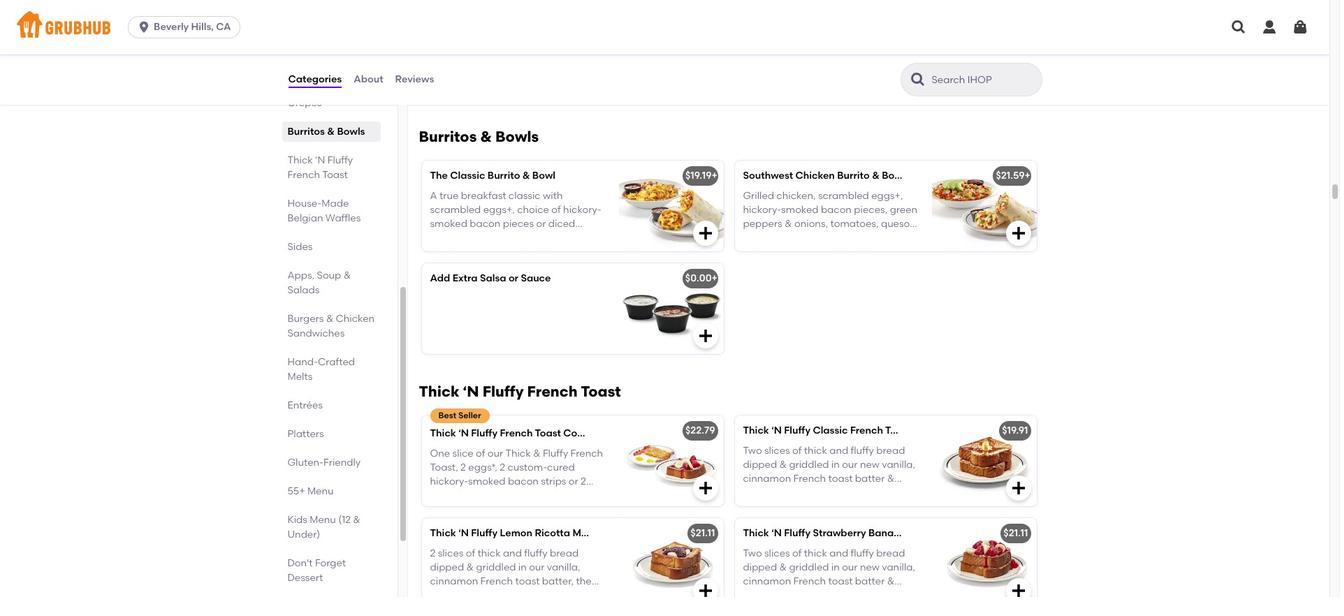 Task type: locate. For each thing, give the bounding box(es) containing it.
french inside two slices of thick and fluffy bread dipped & griddled in our new vanilla, cinnamon french toast batter & topped with butter & powdered sugar.
[[794, 473, 826, 485]]

1 $21.11 from the left
[[691, 528, 715, 540]]

0 horizontal spatial or
[[509, 273, 519, 285]]

1 vertical spatial new
[[860, 562, 880, 574]]

thick down sugar.
[[743, 528, 770, 540]]

in up butter
[[832, 459, 840, 471]]

0 vertical spatial and
[[830, 445, 849, 457]]

2 thick from the top
[[804, 548, 828, 560]]

with inside two slices of thick and fluffy bread dipped & griddled in our new vanilla, cinnamon french toast batter & topped with butter & powdered sugar.
[[781, 488, 801, 499]]

0 horizontal spatial burrito
[[488, 170, 520, 182]]

2 fluffy from the top
[[851, 548, 874, 560]]

2 up chicken,
[[743, 37, 749, 49]]

1 thick from the top
[[804, 445, 828, 457]]

0 vertical spatial cinnamon
[[743, 473, 792, 485]]

1 two from the top
[[743, 445, 762, 457]]

batter up bananas.
[[855, 576, 885, 588]]

toast inside thick 'n fluffy french toast
[[322, 169, 348, 181]]

fluffy up made
[[328, 154, 353, 166]]

0 horizontal spatial bowls
[[337, 126, 365, 138]]

slices down thick 'n fluffy classic french toast
[[765, 445, 790, 457]]

friendly
[[324, 457, 361, 469]]

fluffy left lemon
[[471, 528, 498, 540]]

fluffy inside "two slices of thick and fluffy bread dipped & griddled in our new vanilla, cinnamon french toast batter & topped with strawberries & bananas."
[[851, 548, 874, 560]]

bread for banana
[[877, 548, 906, 560]]

0 vertical spatial batter
[[855, 473, 885, 485]]

crepes
[[438, 37, 470, 49], [751, 37, 783, 49]]

0 horizontal spatial burritos
[[288, 126, 325, 138]]

2 crepes from the left
[[751, 37, 783, 49]]

reviews
[[395, 73, 434, 85]]

1 horizontal spatial burrito
[[838, 170, 870, 182]]

1 crepes from the left
[[438, 37, 470, 49]]

dipped inside "two slices of thick and fluffy bread dipped & griddled in our new vanilla, cinnamon french toast batter & topped with strawberries & bananas."
[[743, 562, 777, 574]]

roasted
[[833, 65, 869, 77]]

burritos & bowls
[[288, 126, 365, 138], [419, 128, 539, 146]]

french up butter
[[794, 473, 826, 485]]

1 vertical spatial fluffy
[[851, 548, 874, 560]]

our inside two slices of thick and fluffy bread dipped & griddled in our new vanilla, cinnamon french toast batter & topped with butter & powdered sugar.
[[842, 459, 858, 471]]

griddled for strawberries
[[790, 562, 829, 574]]

1 vertical spatial bread
[[877, 548, 906, 560]]

of inside two slices of thick and fluffy bread dipped & griddled in our new vanilla, cinnamon french toast batter & topped with butter & powdered sugar.
[[793, 445, 802, 457]]

toast up 'strawberries'
[[829, 576, 853, 588]]

vanilla, inside two slices of thick and fluffy bread dipped & griddled in our new vanilla, cinnamon french toast batter & topped with butter & powdered sugar.
[[882, 459, 916, 471]]

burrito for chicken
[[838, 170, 870, 182]]

vanilla, up bananas.
[[882, 562, 916, 574]]

powdered
[[844, 488, 893, 499]]

kids menu (12 & under)
[[288, 515, 361, 541]]

french up two slices of thick and fluffy bread dipped & griddled in our new vanilla, cinnamon french toast batter & topped with butter & powdered sugar.
[[851, 425, 884, 437]]

cinnamon inside "two slices of thick and fluffy bread dipped & griddled in our new vanilla, cinnamon french toast batter & topped with strawberries & bananas."
[[743, 576, 792, 588]]

thick 'n fluffy french toast up thick 'n fluffy french toast combo
[[419, 383, 621, 401]]

1 new from the top
[[860, 459, 880, 471]]

$0.00
[[686, 273, 712, 285]]

1 vertical spatial menu
[[310, 515, 336, 526]]

of inside "two slices of thick and fluffy bread dipped & griddled in our new vanilla, cinnamon french toast batter & topped with strawberries & bananas."
[[793, 548, 802, 560]]

vanilla, for bananas.
[[882, 562, 916, 574]]

1 vertical spatial griddled
[[790, 562, 829, 574]]

chicken up sandwiches
[[336, 313, 375, 325]]

2 dipped from the top
[[743, 562, 777, 574]]

griddled inside two slices of thick and fluffy bread dipped & griddled in our new vanilla, cinnamon french toast batter & topped with butter & powdered sugar.
[[790, 459, 829, 471]]

0 vertical spatial topped
[[515, 37, 550, 49]]

or right salsa
[[509, 273, 519, 285]]

0 horizontal spatial bowl
[[533, 170, 556, 182]]

2 down slice
[[461, 462, 466, 474]]

our up powdered
[[842, 459, 858, 471]]

toast for strawberries
[[829, 576, 853, 588]]

menu
[[308, 486, 334, 498], [310, 515, 336, 526]]

classic up two slices of thick and fluffy bread dipped & griddled in our new vanilla, cinnamon french toast batter & topped with butter & powdered sugar.
[[813, 425, 848, 437]]

cinnamon inside two slices of thick and fluffy bread dipped & griddled in our new vanilla, cinnamon french toast batter & topped with butter & powdered sugar.
[[743, 473, 792, 485]]

1 horizontal spatial add
[[493, 51, 513, 63]]

crepes for folded
[[438, 37, 470, 49]]

with left 'strawberries'
[[781, 590, 801, 598]]

in up 'strawberries'
[[832, 562, 840, 574]]

0 horizontal spatial $21.11
[[691, 528, 715, 540]]

toast up butter
[[829, 473, 853, 485]]

thick down 'browns.'
[[430, 528, 456, 540]]

add up 'extra'
[[493, 51, 513, 63]]

0 vertical spatial vanilla,
[[882, 459, 916, 471]]

with inside 2 crepes filled & rolled with grilled chicken, nut-free pesto, jack & cheddar cheese & roasted cherry tomatoes.
[[849, 37, 869, 49]]

burritos & bowls up the classic burrito & bowl
[[419, 128, 539, 146]]

1 horizontal spatial or
[[569, 476, 579, 488]]

0 vertical spatial thick 'n fluffy french toast
[[288, 154, 353, 181]]

in inside "two slices of thick and fluffy bread dipped & griddled in our new vanilla, cinnamon french toast batter & topped with strawberries & bananas."
[[832, 562, 840, 574]]

in
[[832, 459, 840, 471], [832, 562, 840, 574]]

menu left (12
[[310, 515, 336, 526]]

chicken pesto crepes image
[[932, 8, 1037, 99]]

with inside "two slices of thick and fluffy bread dipped & griddled in our new vanilla, cinnamon french toast batter & topped with strawberries & bananas."
[[781, 590, 801, 598]]

berry
[[604, 528, 629, 540]]

french up 'strawberries'
[[794, 576, 826, 588]]

1 vertical spatial cinnamon
[[743, 576, 792, 588]]

1 vertical spatial two
[[743, 548, 762, 560]]

batter
[[855, 473, 885, 485], [855, 576, 885, 588]]

55+ menu
[[288, 486, 334, 498]]

thick down best
[[430, 428, 456, 440]]

1 vertical spatial toast
[[829, 576, 853, 588]]

squeeze
[[524, 51, 563, 63]]

svg image for $21.11
[[697, 583, 714, 598]]

french right berry
[[632, 528, 664, 540]]

with
[[552, 37, 572, 49], [849, 37, 869, 49], [781, 488, 801, 499], [781, 590, 801, 598]]

chicken right southwest
[[796, 170, 835, 182]]

thick 'n fluffy lemon ricotta mixed berry french toast image
[[619, 519, 724, 598]]

add left extra
[[430, 273, 450, 285]]

2 $21.11 from the left
[[1004, 528, 1029, 540]]

1 cinnamon from the top
[[743, 473, 792, 485]]

2 two from the top
[[743, 548, 762, 560]]

&
[[505, 37, 513, 49], [811, 37, 818, 49], [879, 51, 886, 63], [823, 65, 830, 77], [319, 82, 326, 94], [327, 126, 335, 138], [481, 128, 492, 146], [523, 170, 530, 182], [873, 170, 880, 182], [344, 270, 351, 282], [326, 313, 334, 325], [533, 448, 541, 460], [780, 459, 787, 471], [888, 473, 895, 485], [834, 488, 842, 499], [519, 490, 527, 502], [353, 515, 361, 526], [780, 562, 787, 574], [888, 576, 895, 588], [864, 590, 871, 598]]

categories
[[288, 73, 342, 85]]

thick
[[288, 154, 313, 166], [419, 383, 460, 401], [743, 425, 770, 437], [430, 428, 456, 440], [506, 448, 531, 460], [430, 528, 456, 540], [743, 528, 770, 540]]

two inside "two slices of thick and fluffy bread dipped & griddled in our new vanilla, cinnamon french toast batter & topped with strawberries & bananas."
[[743, 548, 762, 560]]

bowls up the classic burrito & bowl
[[496, 128, 539, 146]]

$19.91
[[1003, 425, 1029, 437]]

thick right $22.79
[[743, 425, 770, 437]]

1 burrito from the left
[[488, 170, 520, 182]]

of down fresh
[[566, 51, 575, 63]]

1 horizontal spatial classic
[[813, 425, 848, 437]]

batter up powdered
[[855, 473, 885, 485]]

thick 'n fluffy french toast combo image
[[619, 416, 724, 507]]

topped inside "two slices of thick and fluffy bread dipped & griddled in our new vanilla, cinnamon french toast batter & topped with strawberries & bananas."
[[743, 590, 778, 598]]

1 vertical spatial batter
[[855, 576, 885, 588]]

svg image
[[1231, 19, 1248, 36], [1293, 19, 1309, 36], [137, 20, 151, 34], [697, 225, 714, 242], [1010, 480, 1027, 497], [1010, 583, 1027, 598]]

1 fluffy from the top
[[851, 445, 874, 457]]

burritos & bowls down crepes
[[288, 126, 365, 138]]

crepes up chicken,
[[751, 37, 783, 49]]

crepes up strawberries.
[[438, 37, 470, 49]]

folded
[[473, 37, 503, 49]]

1 vertical spatial in
[[832, 562, 840, 574]]

0 vertical spatial chicken
[[796, 170, 835, 182]]

fluffy inside two slices of thick and fluffy bread dipped & griddled in our new vanilla, cinnamon french toast batter & topped with butter & powdered sugar.
[[851, 445, 874, 457]]

thick inside "two slices of thick and fluffy bread dipped & griddled in our new vanilla, cinnamon french toast batter & topped with strawberries & bananas."
[[804, 548, 828, 560]]

'n inside thick 'n fluffy french toast
[[315, 154, 325, 166]]

of inside the one slice of our thick & fluffy french toast, 2 eggs*, 2 custom-cured hickory-smoked bacon strips or 2 pork sausage links & golden hash browns.
[[476, 448, 486, 460]]

vanilla, up powdered
[[882, 459, 916, 471]]

toast up made
[[322, 169, 348, 181]]

french right banana on the right
[[909, 528, 942, 540]]

1 horizontal spatial bowls
[[496, 128, 539, 146]]

& inside sweet & savory crepes
[[319, 82, 326, 94]]

0 vertical spatial dipped
[[743, 459, 777, 471]]

'n for toast
[[772, 425, 782, 437]]

gluten-
[[288, 457, 324, 469]]

chicken
[[796, 170, 835, 182], [336, 313, 375, 325]]

1 and from the top
[[830, 445, 849, 457]]

new inside "two slices of thick and fluffy bread dipped & griddled in our new vanilla, cinnamon french toast batter & topped with strawberries & bananas."
[[860, 562, 880, 574]]

french
[[288, 169, 320, 181], [527, 383, 578, 401], [851, 425, 884, 437], [500, 428, 533, 440], [571, 448, 603, 460], [794, 473, 826, 485], [632, 528, 664, 540], [909, 528, 942, 540], [794, 576, 826, 588]]

of down thick 'n fluffy classic french toast
[[793, 445, 802, 457]]

fluffy left strawberry
[[785, 528, 811, 540]]

and inside two slices of thick and fluffy bread dipped & griddled in our new vanilla, cinnamon french toast batter & topped with butter & powdered sugar.
[[830, 445, 849, 457]]

1 bread from the top
[[877, 445, 906, 457]]

0 vertical spatial griddled
[[790, 459, 829, 471]]

lemon
[[430, 65, 460, 77]]

or
[[509, 273, 519, 285], [569, 476, 579, 488]]

slices inside two slices of thick and fluffy bread dipped & griddled in our new vanilla, cinnamon french toast batter & topped with butter & powdered sugar.
[[765, 445, 790, 457]]

sandwiches
[[288, 328, 345, 340]]

forget
[[315, 558, 346, 570]]

best
[[439, 411, 457, 421]]

french up house-
[[288, 169, 320, 181]]

slices for two slices of thick and fluffy bread dipped & griddled in our new vanilla, cinnamon french toast batter & topped with butter & powdered sugar.
[[765, 445, 790, 457]]

bread for french
[[877, 445, 906, 457]]

0 vertical spatial or
[[509, 273, 519, 285]]

burritos up the
[[419, 128, 477, 146]]

vanilla, inside "two slices of thick and fluffy bread dipped & griddled in our new vanilla, cinnamon french toast batter & topped with strawberries & bananas."
[[882, 562, 916, 574]]

1 griddled from the top
[[790, 459, 829, 471]]

cured
[[547, 462, 575, 474]]

0 horizontal spatial classic
[[450, 170, 485, 182]]

cherry
[[871, 65, 902, 77]]

chicken inside burgers & chicken sandwiches
[[336, 313, 375, 325]]

svg image for $21.59
[[1010, 225, 1027, 242]]

french down combo
[[571, 448, 603, 460]]

1 vertical spatial vanilla,
[[882, 562, 916, 574]]

hand-
[[288, 357, 318, 368]]

fluffy down the thick 'n fluffy strawberry banana french toast
[[851, 548, 874, 560]]

toast,
[[430, 462, 458, 474]]

our inside "two slices of thick and fluffy bread dipped & griddled in our new vanilla, cinnamon french toast batter & topped with strawberries & bananas."
[[842, 562, 858, 574]]

0 vertical spatial add
[[493, 51, 513, 63]]

southwest chicken burrito & bowl
[[743, 170, 906, 182]]

thick up custom-
[[506, 448, 531, 460]]

cinnamon for two slices of thick and fluffy bread dipped & griddled in our new vanilla, cinnamon french toast batter & topped with butter & powdered sugar.
[[743, 473, 792, 485]]

0 vertical spatial thick
[[804, 445, 828, 457]]

2 new from the top
[[860, 562, 880, 574]]

1 vertical spatial slices
[[765, 548, 790, 560]]

2 right eggs*,
[[500, 462, 505, 474]]

crepes inside '4 crepes folded & topped with fresh strawberries. add a squeeze of lemon for an extra zing!'
[[438, 37, 470, 49]]

new up bananas.
[[860, 562, 880, 574]]

ca
[[216, 21, 231, 33]]

thick down strawberry
[[804, 548, 828, 560]]

fluffy up cured
[[543, 448, 568, 460]]

and down strawberry
[[830, 548, 849, 560]]

crepes
[[288, 97, 322, 109]]

cinnamon
[[743, 473, 792, 485], [743, 576, 792, 588]]

0 vertical spatial new
[[860, 459, 880, 471]]

bread inside two slices of thick and fluffy bread dipped & griddled in our new vanilla, cinnamon french toast batter & topped with butter & powdered sugar.
[[877, 445, 906, 457]]

menu right 55+
[[308, 486, 334, 498]]

2 batter from the top
[[855, 576, 885, 588]]

0 vertical spatial bread
[[877, 445, 906, 457]]

griddled
[[790, 459, 829, 471], [790, 562, 829, 574]]

with up jack
[[849, 37, 869, 49]]

1 dipped from the top
[[743, 459, 777, 471]]

tomatoes.
[[743, 79, 792, 91]]

svg image inside 'main navigation' navigation
[[1262, 19, 1279, 36]]

sides
[[288, 241, 313, 253]]

toast inside "two slices of thick and fluffy bread dipped & griddled in our new vanilla, cinnamon french toast batter & topped with strawberries & bananas."
[[829, 576, 853, 588]]

pork
[[430, 490, 452, 502]]

fluffy up two slices of thick and fluffy bread dipped & griddled in our new vanilla, cinnamon french toast batter & topped with butter & powdered sugar.
[[785, 425, 811, 437]]

2 burrito from the left
[[838, 170, 870, 182]]

cinnamon for two slices of thick and fluffy bread dipped & griddled in our new vanilla, cinnamon french toast batter & topped with strawberries & bananas.
[[743, 576, 792, 588]]

banana
[[869, 528, 907, 540]]

bread inside "two slices of thick and fluffy bread dipped & griddled in our new vanilla, cinnamon french toast batter & topped with strawberries & bananas."
[[877, 548, 906, 560]]

svg image
[[1262, 19, 1279, 36], [1010, 225, 1027, 242], [697, 328, 714, 345], [697, 480, 714, 497], [697, 583, 714, 598]]

slices down sugar.
[[765, 548, 790, 560]]

batter inside "two slices of thick and fluffy bread dipped & griddled in our new vanilla, cinnamon french toast batter & topped with strawberries & bananas."
[[855, 576, 885, 588]]

1 in from the top
[[832, 459, 840, 471]]

0 vertical spatial menu
[[308, 486, 334, 498]]

hash
[[564, 490, 587, 502]]

burritos down crepes
[[288, 126, 325, 138]]

fluffy inside the one slice of our thick & fluffy french toast, 2 eggs*, 2 custom-cured hickory-smoked bacon strips or 2 pork sausage links & golden hash browns.
[[543, 448, 568, 460]]

our up 'strawberries'
[[842, 562, 858, 574]]

soup
[[317, 270, 341, 282]]

slices
[[765, 445, 790, 457], [765, 548, 790, 560]]

toast left combo
[[535, 428, 561, 440]]

1 vertical spatial thick
[[804, 548, 828, 560]]

thick 'n fluffy french toast up made
[[288, 154, 353, 181]]

$21.59 +
[[996, 170, 1031, 182]]

1 vertical spatial dipped
[[743, 562, 777, 574]]

2 bread from the top
[[877, 548, 906, 560]]

0 vertical spatial slices
[[765, 445, 790, 457]]

butter
[[803, 488, 832, 499]]

hand-crafted melts
[[288, 357, 355, 383]]

sausage
[[454, 490, 494, 502]]

lemon
[[500, 528, 533, 540]]

slices inside "two slices of thick and fluffy bread dipped & griddled in our new vanilla, cinnamon french toast batter & topped with strawberries & bananas."
[[765, 548, 790, 560]]

with left butter
[[781, 488, 801, 499]]

apps, soup & salads
[[288, 270, 351, 296]]

crepes inside 2 crepes filled & rolled with grilled chicken, nut-free pesto, jack & cheddar cheese & roasted cherry tomatoes.
[[751, 37, 783, 49]]

1 horizontal spatial crepes
[[751, 37, 783, 49]]

0 vertical spatial in
[[832, 459, 840, 471]]

bowl
[[533, 170, 556, 182], [882, 170, 906, 182]]

one
[[430, 448, 450, 460]]

our for two slices of thick and fluffy bread dipped & griddled in our new vanilla, cinnamon french toast batter & topped with butter & powdered sugar.
[[842, 459, 858, 471]]

and down thick 'n fluffy classic french toast
[[830, 445, 849, 457]]

2 griddled from the top
[[790, 562, 829, 574]]

2 cinnamon from the top
[[743, 576, 792, 588]]

dipped inside two slices of thick and fluffy bread dipped & griddled in our new vanilla, cinnamon french toast batter & topped with butter & powdered sugar.
[[743, 459, 777, 471]]

slices for two slices of thick and fluffy bread dipped & griddled in our new vanilla, cinnamon french toast batter & topped with strawberries & bananas.
[[765, 548, 790, 560]]

topped inside two slices of thick and fluffy bread dipped & griddled in our new vanilla, cinnamon french toast batter & topped with butter & powdered sugar.
[[743, 488, 778, 499]]

southwest chicken burrito & bowl image
[[932, 161, 1037, 252]]

thick inside two slices of thick and fluffy bread dipped & griddled in our new vanilla, cinnamon french toast batter & topped with butter & powdered sugar.
[[804, 445, 828, 457]]

batter for bananas.
[[855, 576, 885, 588]]

an
[[477, 65, 490, 77]]

thick down thick 'n fluffy classic french toast
[[804, 445, 828, 457]]

0 horizontal spatial crepes
[[438, 37, 470, 49]]

dipped up sugar.
[[743, 459, 777, 471]]

grilled
[[872, 37, 901, 49]]

1 vertical spatial add
[[430, 273, 450, 285]]

ricotta
[[535, 528, 570, 540]]

0 vertical spatial two
[[743, 445, 762, 457]]

1 vertical spatial and
[[830, 548, 849, 560]]

topped
[[515, 37, 550, 49], [743, 488, 778, 499], [743, 590, 778, 598]]

4 crepes folded & topped with fresh strawberries. add a squeeze of lemon for an extra zing! button
[[422, 8, 724, 99]]

classic
[[450, 170, 485, 182], [813, 425, 848, 437]]

1 bowl from the left
[[533, 170, 556, 182]]

french up custom-
[[500, 428, 533, 440]]

of down the thick 'n fluffy strawberry banana french toast
[[793, 548, 802, 560]]

1 toast from the top
[[829, 473, 853, 485]]

two slices of thick and fluffy bread dipped & griddled in our new vanilla, cinnamon french toast batter & topped with butter & powdered sugar.
[[743, 445, 916, 514]]

1 slices from the top
[[765, 445, 790, 457]]

2 vertical spatial topped
[[743, 590, 778, 598]]

fluffy inside thick 'n fluffy french toast
[[328, 154, 353, 166]]

burgers
[[288, 313, 324, 325]]

0 vertical spatial toast
[[829, 473, 853, 485]]

savory
[[329, 82, 361, 94]]

topped for thick 'n fluffy strawberry banana french toast
[[743, 590, 778, 598]]

griddled up 'strawberries'
[[790, 562, 829, 574]]

vanilla, for powdered
[[882, 459, 916, 471]]

strawberries.
[[430, 51, 491, 63]]

1 horizontal spatial $21.11
[[1004, 528, 1029, 540]]

'n for combo
[[459, 428, 469, 440]]

& inside apps, soup & salads
[[344, 270, 351, 282]]

classic right the
[[450, 170, 485, 182]]

house-made belgian waffles
[[288, 198, 361, 224]]

new inside two slices of thick and fluffy bread dipped & griddled in our new vanilla, cinnamon french toast batter & topped with butter & powdered sugar.
[[860, 459, 880, 471]]

1 horizontal spatial chicken
[[796, 170, 835, 182]]

crepes for filled
[[751, 37, 783, 49]]

two inside two slices of thick and fluffy bread dipped & griddled in our new vanilla, cinnamon french toast batter & topped with butter & powdered sugar.
[[743, 445, 762, 457]]

0 vertical spatial fluffy
[[851, 445, 874, 457]]

dipped down sugar.
[[743, 562, 777, 574]]

2 and from the top
[[830, 548, 849, 560]]

1 vertical spatial chicken
[[336, 313, 375, 325]]

2 vanilla, from the top
[[882, 562, 916, 574]]

2 slices from the top
[[765, 548, 790, 560]]

0 horizontal spatial burritos & bowls
[[288, 126, 365, 138]]

1 vertical spatial or
[[569, 476, 579, 488]]

a
[[516, 51, 522, 63]]

0 horizontal spatial chicken
[[336, 313, 375, 325]]

2 in from the top
[[832, 562, 840, 574]]

two for two slices of thick and fluffy bread dipped & griddled in our new vanilla, cinnamon french toast batter & topped with butter & powdered sugar.
[[743, 445, 762, 457]]

or up hash
[[569, 476, 579, 488]]

1 horizontal spatial bowl
[[882, 170, 906, 182]]

with inside '4 crepes folded & topped with fresh strawberries. add a squeeze of lemon for an extra zing!'
[[552, 37, 572, 49]]

of up eggs*,
[[476, 448, 486, 460]]

0 horizontal spatial add
[[430, 273, 450, 285]]

two up sugar.
[[743, 445, 762, 457]]

bread up powdered
[[877, 445, 906, 457]]

two down sugar.
[[743, 548, 762, 560]]

1 vanilla, from the top
[[882, 459, 916, 471]]

with up squeeze
[[552, 37, 572, 49]]

the classic burrito & bowl
[[430, 170, 556, 182]]

cheddar
[[743, 65, 784, 77]]

menu inside kids menu (12 & under)
[[310, 515, 336, 526]]

toast up powdered
[[886, 425, 912, 437]]

the classic burrito & bowl image
[[619, 161, 724, 252]]

beverly hills, ca button
[[128, 16, 246, 38]]

under)
[[288, 529, 320, 541]]

new up powdered
[[860, 459, 880, 471]]

2 bowl from the left
[[882, 170, 906, 182]]

zing!
[[519, 65, 541, 77]]

1 batter from the top
[[855, 473, 885, 485]]

bowls
[[337, 126, 365, 138], [496, 128, 539, 146]]

griddled inside "two slices of thick and fluffy bread dipped & griddled in our new vanilla, cinnamon french toast batter & topped with strawberries & bananas."
[[790, 562, 829, 574]]

bread down banana on the right
[[877, 548, 906, 560]]

our up eggs*,
[[488, 448, 503, 460]]

dipped for two slices of thick and fluffy bread dipped & griddled in our new vanilla, cinnamon french toast batter & topped with butter & powdered sugar.
[[743, 459, 777, 471]]

0 horizontal spatial thick 'n fluffy french toast
[[288, 154, 353, 181]]

svg image for $0.00
[[697, 328, 714, 345]]

1 vertical spatial topped
[[743, 488, 778, 499]]

and for classic
[[830, 445, 849, 457]]

1 vertical spatial thick 'n fluffy french toast
[[419, 383, 621, 401]]

griddled up butter
[[790, 459, 829, 471]]

sauce
[[521, 273, 551, 285]]

of
[[566, 51, 575, 63], [793, 445, 802, 457], [476, 448, 486, 460], [793, 548, 802, 560]]

batter inside two slices of thick and fluffy bread dipped & griddled in our new vanilla, cinnamon french toast batter & topped with butter & powdered sugar.
[[855, 473, 885, 485]]

free
[[805, 51, 823, 63]]

0 vertical spatial classic
[[450, 170, 485, 182]]

thick up house-
[[288, 154, 313, 166]]

new
[[860, 459, 880, 471], [860, 562, 880, 574]]

nut-
[[785, 51, 805, 63]]

of for thick 'n fluffy classic french toast
[[793, 445, 802, 457]]

thick inside the one slice of our thick & fluffy french toast, 2 eggs*, 2 custom-cured hickory-smoked bacon strips or 2 pork sausage links & golden hash browns.
[[506, 448, 531, 460]]

2 toast from the top
[[829, 576, 853, 588]]

thick 'n fluffy classic french toast image
[[932, 416, 1037, 507]]

bowls down savory
[[337, 126, 365, 138]]

thick 'n fluffy french toast
[[288, 154, 353, 181], [419, 383, 621, 401]]

and inside "two slices of thick and fluffy bread dipped & griddled in our new vanilla, cinnamon french toast batter & topped with strawberries & bananas."
[[830, 548, 849, 560]]

toast inside two slices of thick and fluffy bread dipped & griddled in our new vanilla, cinnamon french toast batter & topped with butter & powdered sugar.
[[829, 473, 853, 485]]

bread
[[877, 445, 906, 457], [877, 548, 906, 560]]

$21.59
[[996, 170, 1025, 182]]

in inside two slices of thick and fluffy bread dipped & griddled in our new vanilla, cinnamon french toast batter & topped with butter & powdered sugar.
[[832, 459, 840, 471]]

in for butter
[[832, 459, 840, 471]]

1 horizontal spatial thick 'n fluffy french toast
[[419, 383, 621, 401]]

fluffy down thick 'n fluffy classic french toast
[[851, 445, 874, 457]]

french inside "two slices of thick and fluffy bread dipped & griddled in our new vanilla, cinnamon french toast batter & topped with strawberries & bananas."
[[794, 576, 826, 588]]

of inside '4 crepes folded & topped with fresh strawberries. add a squeeze of lemon for an extra zing!'
[[566, 51, 575, 63]]



Task type: vqa. For each thing, say whether or not it's contained in the screenshot.
the in within Is Del Taco delivery available in Los Angeles? Link
no



Task type: describe. For each thing, give the bounding box(es) containing it.
hills,
[[191, 21, 214, 33]]

bananas.
[[873, 590, 918, 598]]

dessert
[[288, 573, 323, 584]]

topped inside '4 crepes folded & topped with fresh strawberries. add a squeeze of lemon for an extra zing!'
[[515, 37, 550, 49]]

menu for 55+
[[308, 486, 334, 498]]

bowl for the classic burrito & bowl
[[533, 170, 556, 182]]

svg image inside beverly hills, ca button
[[137, 20, 151, 34]]

thick 'n fluffy strawberry banana french toast image
[[932, 519, 1037, 598]]

filled
[[786, 37, 808, 49]]

two slices of thick and fluffy bread dipped & griddled in our new vanilla, cinnamon french toast batter & topped with strawberries & bananas.
[[743, 548, 918, 598]]

search icon image
[[910, 71, 927, 88]]

beverly hills, ca
[[154, 21, 231, 33]]

$21.11 for thick 'n fluffy strawberry banana french toast
[[1004, 528, 1029, 540]]

rolled
[[821, 37, 847, 49]]

don't
[[288, 558, 313, 570]]

the
[[430, 170, 448, 182]]

2 crepes filled & rolled with grilled chicken, nut-free pesto, jack & cheddar cheese & roasted cherry tomatoes. button
[[735, 8, 1037, 99]]

french up combo
[[527, 383, 578, 401]]

and for strawberry
[[830, 548, 849, 560]]

french inside the one slice of our thick & fluffy french toast, 2 eggs*, 2 custom-cured hickory-smoked bacon strips or 2 pork sausage links & golden hash browns.
[[571, 448, 603, 460]]

beverly
[[154, 21, 189, 33]]

best seller
[[439, 411, 481, 421]]

seller
[[459, 411, 481, 421]]

fresh berry crepes image
[[619, 8, 724, 99]]

sweet
[[288, 82, 317, 94]]

2 up hash
[[581, 476, 586, 488]]

55+
[[288, 486, 305, 498]]

1 horizontal spatial burritos & bowls
[[419, 128, 539, 146]]

of for thick 'n fluffy french toast combo
[[476, 448, 486, 460]]

dipped for two slices of thick and fluffy bread dipped & griddled in our new vanilla, cinnamon french toast batter & topped with strawberries & bananas.
[[743, 562, 777, 574]]

toast for butter
[[829, 473, 853, 485]]

2 crepes filled & rolled with grilled chicken, nut-free pesto, jack & cheddar cheese & roasted cherry tomatoes.
[[743, 37, 902, 91]]

links
[[497, 490, 517, 502]]

griddled for butter
[[790, 459, 829, 471]]

$19.19
[[686, 170, 712, 182]]

fluffy up thick 'n fluffy french toast combo
[[483, 383, 524, 401]]

golden
[[529, 490, 562, 502]]

fluffy for french
[[851, 445, 874, 457]]

crafted
[[318, 357, 355, 368]]

thick 'n fluffy strawberry banana french toast
[[743, 528, 970, 540]]

bowl for southwest chicken burrito & bowl
[[882, 170, 906, 182]]

categories button
[[288, 55, 343, 105]]

salads
[[288, 285, 320, 296]]

of for thick 'n fluffy strawberry banana french toast
[[793, 548, 802, 560]]

our inside the one slice of our thick & fluffy french toast, 2 eggs*, 2 custom-cured hickory-smoked bacon strips or 2 pork sausage links & golden hash browns.
[[488, 448, 503, 460]]

waffles
[[326, 213, 361, 224]]

or inside the one slice of our thick & fluffy french toast, 2 eggs*, 2 custom-cured hickory-smoked bacon strips or 2 pork sausage links & golden hash browns.
[[569, 476, 579, 488]]

thick 'n fluffy classic french toast
[[743, 425, 912, 437]]

hickory-
[[430, 476, 468, 488]]

pesto,
[[826, 51, 855, 63]]

burrito for classic
[[488, 170, 520, 182]]

'n for french
[[772, 528, 782, 540]]

+ for $19.19
[[712, 170, 718, 182]]

one slice of our thick & fluffy french toast, 2 eggs*, 2 custom-cured hickory-smoked bacon strips or 2 pork sausage links & golden hash browns.
[[430, 448, 603, 516]]

fluffy down seller
[[471, 428, 498, 440]]

our for two slices of thick and fluffy bread dipped & griddled in our new vanilla, cinnamon french toast batter & topped with strawberries & bananas.
[[842, 562, 858, 574]]

apps,
[[288, 270, 315, 282]]

topped for thick 'n fluffy classic french toast
[[743, 488, 778, 499]]

about
[[354, 73, 383, 85]]

belgian
[[288, 213, 323, 224]]

bacon
[[508, 476, 539, 488]]

chicken,
[[743, 51, 783, 63]]

& inside burgers & chicken sandwiches
[[326, 313, 334, 325]]

$0.00 +
[[686, 273, 718, 285]]

menu for kids
[[310, 515, 336, 526]]

4 crepes folded & topped with fresh strawberries. add a squeeze of lemon for an extra zing!
[[430, 37, 598, 77]]

extra
[[453, 273, 478, 285]]

southwest
[[743, 170, 794, 182]]

don't forget dessert
[[288, 558, 346, 584]]

toast right berry
[[667, 528, 693, 540]]

new for bananas.
[[860, 562, 880, 574]]

platters
[[288, 429, 324, 440]]

2 inside 2 crepes filled & rolled with grilled chicken, nut-free pesto, jack & cheddar cheese & roasted cherry tomatoes.
[[743, 37, 749, 49]]

thick inside thick 'n fluffy french toast
[[288, 154, 313, 166]]

fluffy for banana
[[851, 548, 874, 560]]

toast up combo
[[581, 383, 621, 401]]

burgers & chicken sandwiches
[[288, 313, 375, 340]]

(12
[[338, 515, 351, 526]]

gluten-friendly
[[288, 457, 361, 469]]

french inside thick 'n fluffy french toast
[[288, 169, 320, 181]]

main navigation navigation
[[0, 0, 1330, 55]]

add extra salsa or sauce image
[[619, 264, 724, 355]]

batter for powdered
[[855, 473, 885, 485]]

+ for $21.59
[[1025, 170, 1031, 182]]

strawberries
[[803, 590, 861, 598]]

thick for classic
[[804, 445, 828, 457]]

& inside kids menu (12 & under)
[[353, 515, 361, 526]]

'n for mixed
[[459, 528, 469, 540]]

toast right banana on the right
[[944, 528, 970, 540]]

entrées
[[288, 400, 323, 412]]

sugar.
[[743, 502, 772, 514]]

+ for $0.00
[[712, 273, 718, 285]]

thick up best
[[419, 383, 460, 401]]

strips
[[541, 476, 567, 488]]

jack
[[857, 51, 877, 63]]

thick for strawberry
[[804, 548, 828, 560]]

Search IHOP search field
[[931, 73, 1038, 87]]

fresh
[[575, 37, 598, 49]]

about button
[[353, 55, 384, 105]]

1 vertical spatial classic
[[813, 425, 848, 437]]

two for two slices of thick and fluffy bread dipped & griddled in our new vanilla, cinnamon french toast batter & topped with strawberries & bananas.
[[743, 548, 762, 560]]

salsa
[[480, 273, 506, 285]]

$21.11 for thick 'n fluffy lemon ricotta mixed berry french toast
[[691, 528, 715, 540]]

mixed
[[573, 528, 602, 540]]

1 horizontal spatial burritos
[[419, 128, 477, 146]]

kids
[[288, 515, 308, 526]]

made
[[322, 198, 349, 210]]

new for powdered
[[860, 459, 880, 471]]

add inside '4 crepes folded & topped with fresh strawberries. add a squeeze of lemon for an extra zing!'
[[493, 51, 513, 63]]

$19.19 +
[[686, 170, 718, 182]]

& inside '4 crepes folded & topped with fresh strawberries. add a squeeze of lemon for an extra zing!'
[[505, 37, 513, 49]]

cheese
[[786, 65, 820, 77]]

slice
[[453, 448, 474, 460]]

house-
[[288, 198, 322, 210]]

in for strawberries
[[832, 562, 840, 574]]

browns.
[[430, 505, 467, 516]]



